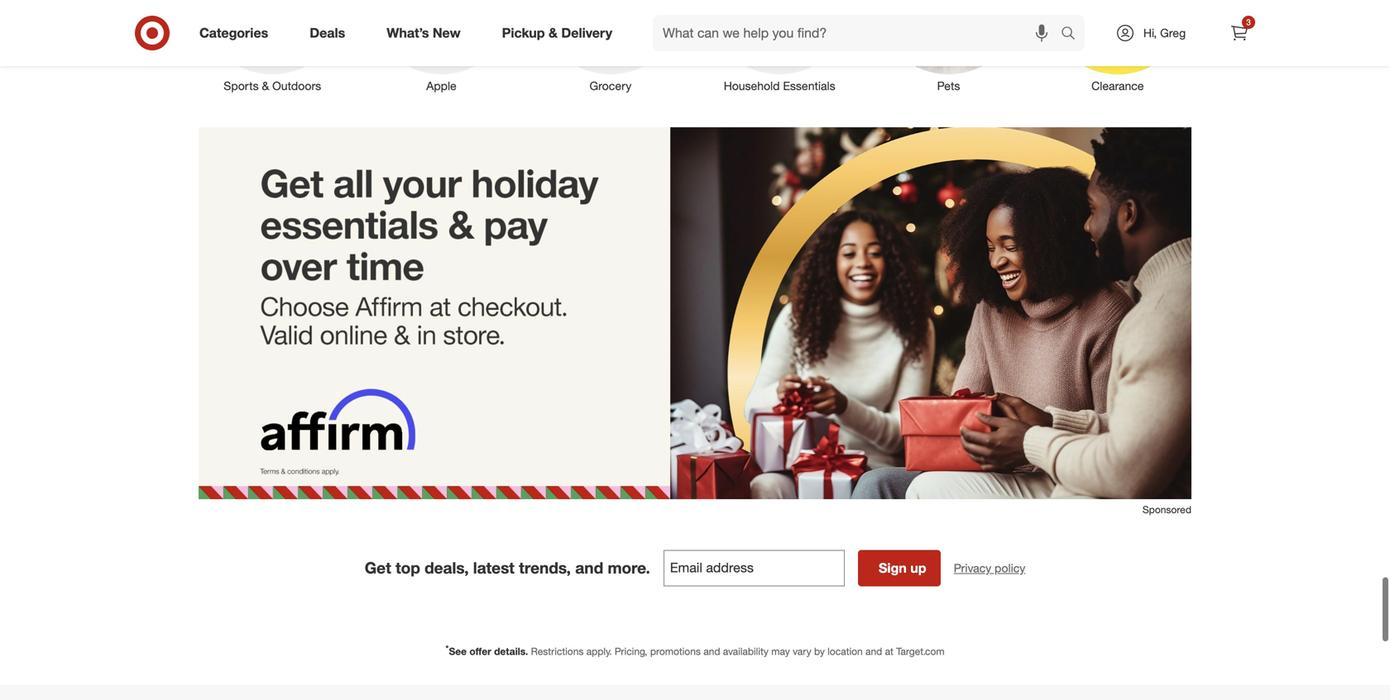 Task type: locate. For each thing, give the bounding box(es) containing it.
greg
[[1160, 26, 1186, 40]]

what's
[[387, 25, 429, 41]]

household
[[724, 79, 780, 93]]

pickup & delivery
[[502, 25, 612, 41]]

0 horizontal spatial &
[[262, 79, 269, 93]]

get
[[365, 559, 391, 578]]

0 vertical spatial &
[[549, 25, 558, 41]]

and left availability
[[704, 646, 720, 658]]

& for pickup
[[549, 25, 558, 41]]

and
[[575, 559, 603, 578], [704, 646, 720, 658], [866, 646, 882, 658]]

search button
[[1054, 15, 1093, 55]]

and left more.
[[575, 559, 603, 578]]

pickup
[[502, 25, 545, 41]]

1 horizontal spatial and
[[704, 646, 720, 658]]

& right the "pickup" at the left top of the page
[[549, 25, 558, 41]]

up
[[911, 561, 926, 577]]

deals,
[[425, 559, 469, 578]]

& right sports
[[262, 79, 269, 93]]

pets link
[[864, 0, 1033, 95]]

latest
[[473, 559, 515, 578]]

categories
[[199, 25, 268, 41]]

may
[[771, 646, 790, 658]]

target.com
[[896, 646, 945, 658]]

essentials
[[783, 79, 836, 93]]

pickup & delivery link
[[488, 15, 633, 51]]

sports & outdoors link
[[188, 0, 357, 95]]

sign up
[[879, 561, 926, 577]]

1 horizontal spatial &
[[549, 25, 558, 41]]

promotions
[[650, 646, 701, 658]]

advertisement region
[[199, 128, 1192, 503]]

apple link
[[357, 0, 526, 95]]

delivery
[[561, 25, 612, 41]]

3
[[1247, 17, 1251, 27]]

policy
[[995, 561, 1026, 576]]

get top deals, latest trends, and more.
[[365, 559, 650, 578]]

deals
[[310, 25, 345, 41]]

hi, greg
[[1144, 26, 1186, 40]]

and left 'at'
[[866, 646, 882, 658]]

by
[[814, 646, 825, 658]]

details.
[[494, 646, 528, 658]]

sign
[[879, 561, 907, 577]]

&
[[549, 25, 558, 41], [262, 79, 269, 93]]

1 vertical spatial &
[[262, 79, 269, 93]]

None text field
[[664, 551, 845, 587]]

deals link
[[296, 15, 366, 51]]

privacy policy
[[954, 561, 1026, 576]]

grocery
[[590, 79, 632, 93]]

apply.
[[587, 646, 612, 658]]

new
[[433, 25, 461, 41]]

privacy
[[954, 561, 992, 576]]

availability
[[723, 646, 769, 658]]



Task type: vqa. For each thing, say whether or not it's contained in the screenshot.
'$50  –  $100'
no



Task type: describe. For each thing, give the bounding box(es) containing it.
sponsored
[[1143, 504, 1192, 517]]

*
[[446, 644, 449, 654]]

clearance
[[1092, 79, 1144, 93]]

sports & outdoors
[[224, 79, 321, 93]]

vary
[[793, 646, 812, 658]]

What can we help you find? suggestions appear below search field
[[653, 15, 1065, 51]]

apple
[[426, 79, 457, 93]]

sign up button
[[858, 551, 941, 587]]

hi,
[[1144, 26, 1157, 40]]

3 link
[[1222, 15, 1258, 51]]

what's new link
[[373, 15, 481, 51]]

what's new
[[387, 25, 461, 41]]

pets
[[937, 79, 960, 93]]

more.
[[608, 559, 650, 578]]

household essentials
[[724, 79, 836, 93]]

at
[[885, 646, 894, 658]]

outdoors
[[272, 79, 321, 93]]

0 horizontal spatial and
[[575, 559, 603, 578]]

grocery link
[[526, 0, 695, 95]]

sports
[[224, 79, 259, 93]]

trends,
[[519, 559, 571, 578]]

pricing,
[[615, 646, 648, 658]]

restrictions
[[531, 646, 584, 658]]

categories link
[[185, 15, 289, 51]]

* see offer details. restrictions apply. pricing, promotions and availability may vary by location and at target.com
[[446, 644, 945, 658]]

search
[[1054, 27, 1093, 43]]

privacy policy link
[[954, 561, 1026, 577]]

& for sports
[[262, 79, 269, 93]]

offer
[[470, 646, 491, 658]]

2 horizontal spatial and
[[866, 646, 882, 658]]

household essentials link
[[695, 0, 864, 95]]

top
[[396, 559, 420, 578]]

clearance link
[[1033, 0, 1202, 95]]

see
[[449, 646, 467, 658]]

location
[[828, 646, 863, 658]]



